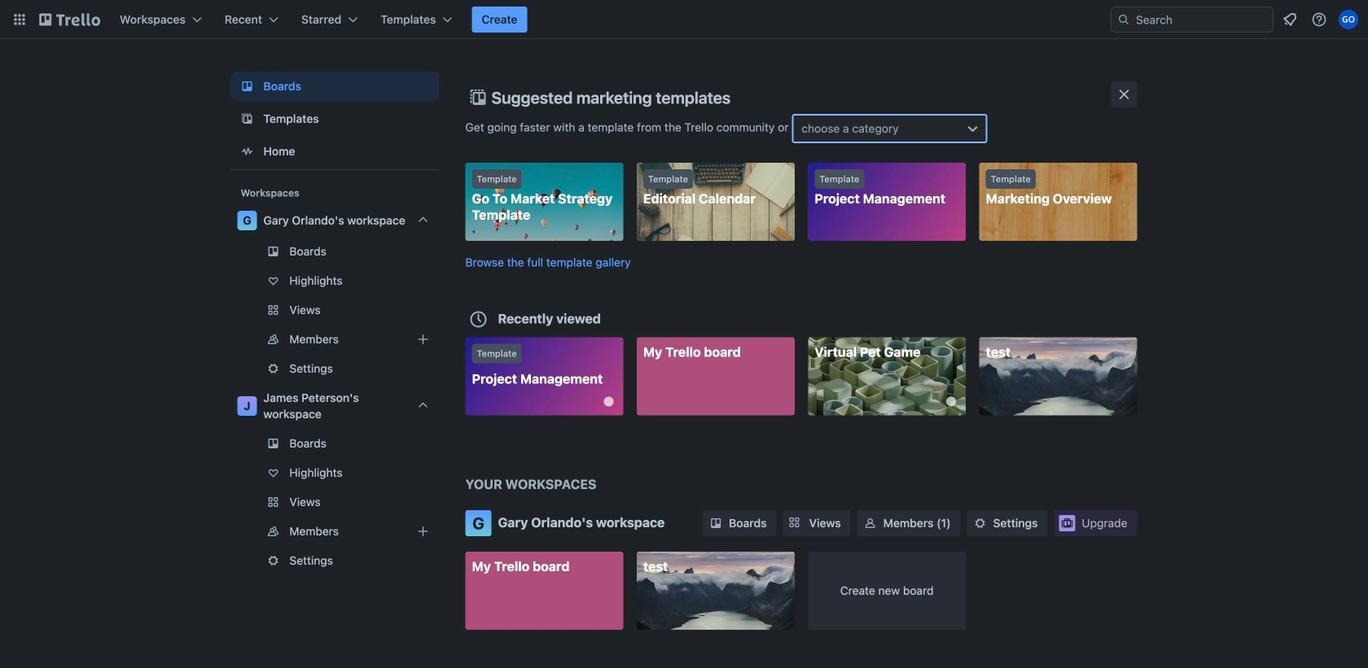 Task type: locate. For each thing, give the bounding box(es) containing it.
1 horizontal spatial sm image
[[972, 516, 989, 532]]

search image
[[1118, 13, 1131, 26]]

template board image
[[237, 109, 257, 129]]

open information menu image
[[1312, 11, 1328, 28]]

0 horizontal spatial there is new activity on this board. image
[[604, 397, 614, 407]]

2 there is new activity on this board. image from the left
[[947, 397, 957, 407]]

Search field
[[1131, 7, 1273, 32]]

0 horizontal spatial sm image
[[863, 516, 879, 532]]

primary element
[[0, 0, 1369, 39]]

1 horizontal spatial there is new activity on this board. image
[[947, 397, 957, 407]]

there is new activity on this board. image
[[604, 397, 614, 407], [947, 397, 957, 407]]

home image
[[237, 142, 257, 161]]

gary orlando (garyorlando) image
[[1339, 10, 1359, 29]]

sm image
[[863, 516, 879, 532], [972, 516, 989, 532]]

sm image
[[708, 516, 724, 532]]



Task type: vqa. For each thing, say whether or not it's contained in the screenshot.
add image
yes



Task type: describe. For each thing, give the bounding box(es) containing it.
1 sm image from the left
[[863, 516, 879, 532]]

board image
[[237, 77, 257, 96]]

2 sm image from the left
[[972, 516, 989, 532]]

add image
[[413, 522, 433, 542]]

back to home image
[[39, 7, 100, 33]]

add image
[[413, 330, 433, 350]]

0 notifications image
[[1281, 10, 1300, 29]]

1 there is new activity on this board. image from the left
[[604, 397, 614, 407]]



